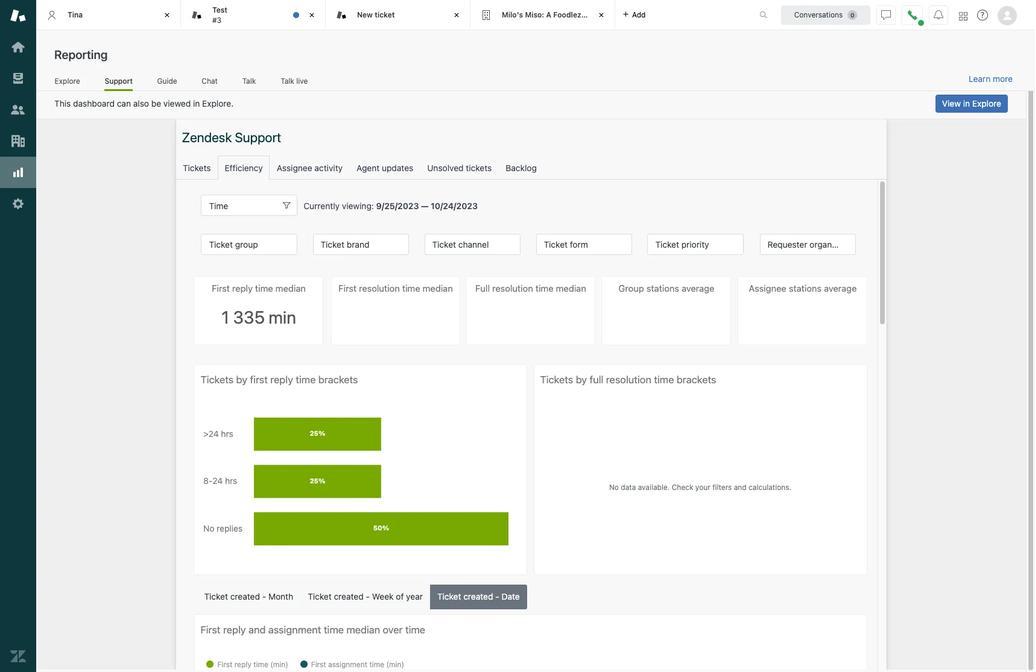Task type: describe. For each thing, give the bounding box(es) containing it.
new
[[357, 10, 373, 19]]

chat link
[[201, 76, 218, 89]]

main element
[[0, 0, 36, 673]]

explore link
[[54, 76, 80, 89]]

talk link
[[242, 76, 256, 89]]

view in explore button
[[935, 95, 1008, 113]]

views image
[[10, 71, 26, 86]]

in inside button
[[963, 98, 970, 109]]

tab containing test
[[181, 0, 326, 30]]

explore inside button
[[972, 98, 1001, 109]]

miso:
[[525, 10, 544, 19]]

#3
[[212, 15, 221, 24]]

talk for talk
[[242, 76, 256, 85]]

this
[[54, 98, 71, 109]]

close image for milo's miso: a foodlez subsidiary
[[595, 9, 607, 21]]

get help image
[[977, 10, 988, 21]]

admin image
[[10, 196, 26, 212]]

tina tab
[[36, 0, 181, 30]]

learn
[[969, 74, 991, 84]]

notifications image
[[934, 10, 943, 20]]

this dashboard can also be viewed in explore.
[[54, 98, 234, 109]]

more
[[993, 74, 1013, 84]]

zendesk products image
[[959, 12, 968, 20]]

milo's miso: a foodlez subsidiary
[[502, 10, 621, 19]]

close image inside new ticket tab
[[451, 9, 463, 21]]

a
[[546, 10, 551, 19]]

conversations
[[794, 10, 843, 19]]

0 vertical spatial explore
[[55, 76, 80, 85]]

get started image
[[10, 39, 26, 55]]

tabs tab list
[[36, 0, 747, 30]]

test
[[212, 5, 227, 15]]

viewed
[[163, 98, 191, 109]]

reporting image
[[10, 165, 26, 180]]

talk live link
[[280, 76, 308, 89]]

reporting
[[54, 48, 108, 62]]

chat
[[202, 76, 218, 85]]

test #3
[[212, 5, 227, 24]]



Task type: locate. For each thing, give the bounding box(es) containing it.
new ticket tab
[[326, 0, 470, 30]]

close image inside the tina tab
[[161, 9, 173, 21]]

learn more
[[969, 74, 1013, 84]]

close image
[[306, 9, 318, 21], [451, 9, 463, 21]]

support link
[[105, 76, 133, 91]]

close image inside milo's miso: a foodlez subsidiary tab
[[595, 9, 607, 21]]

in
[[193, 98, 200, 109], [963, 98, 970, 109]]

1 in from the left
[[193, 98, 200, 109]]

tina
[[68, 10, 83, 19]]

in right "view" on the right top of the page
[[963, 98, 970, 109]]

ticket
[[375, 10, 395, 19]]

talk inside talk link
[[242, 76, 256, 85]]

0 horizontal spatial in
[[193, 98, 200, 109]]

0 horizontal spatial explore
[[55, 76, 80, 85]]

zendesk image
[[10, 649, 26, 665]]

close image inside tab
[[306, 9, 318, 21]]

tab
[[181, 0, 326, 30]]

2 in from the left
[[963, 98, 970, 109]]

close image
[[161, 9, 173, 21], [595, 9, 607, 21]]

live
[[296, 76, 308, 85]]

subsidiary
[[583, 10, 621, 19]]

1 horizontal spatial close image
[[451, 9, 463, 21]]

talk right chat
[[242, 76, 256, 85]]

2 close image from the left
[[595, 9, 607, 21]]

explore
[[55, 76, 80, 85], [972, 98, 1001, 109]]

add button
[[615, 0, 653, 30]]

can
[[117, 98, 131, 109]]

1 horizontal spatial talk
[[281, 76, 294, 85]]

1 close image from the left
[[306, 9, 318, 21]]

0 horizontal spatial talk
[[242, 76, 256, 85]]

close image for tina
[[161, 9, 173, 21]]

button displays agent's chat status as invisible. image
[[881, 10, 891, 20]]

guide link
[[157, 76, 177, 89]]

learn more link
[[969, 74, 1013, 84]]

dashboard
[[73, 98, 115, 109]]

1 vertical spatial explore
[[972, 98, 1001, 109]]

talk live
[[281, 76, 308, 85]]

milo's miso: a foodlez subsidiary tab
[[470, 0, 621, 30]]

talk
[[242, 76, 256, 85], [281, 76, 294, 85]]

talk for talk live
[[281, 76, 294, 85]]

close image left "milo's"
[[451, 9, 463, 21]]

explore down learn more link
[[972, 98, 1001, 109]]

0 horizontal spatial close image
[[306, 9, 318, 21]]

close image left add dropdown button
[[595, 9, 607, 21]]

support
[[105, 76, 133, 85]]

zendesk support image
[[10, 8, 26, 24]]

talk left live on the top of page
[[281, 76, 294, 85]]

organizations image
[[10, 133, 26, 149]]

customers image
[[10, 102, 26, 118]]

close image left #3
[[161, 9, 173, 21]]

close image left new
[[306, 9, 318, 21]]

foodlez
[[553, 10, 581, 19]]

explore.
[[202, 98, 234, 109]]

explore up this
[[55, 76, 80, 85]]

1 horizontal spatial explore
[[972, 98, 1001, 109]]

2 close image from the left
[[451, 9, 463, 21]]

talk inside talk live link
[[281, 76, 294, 85]]

new ticket
[[357, 10, 395, 19]]

add
[[632, 10, 646, 19]]

milo's
[[502, 10, 523, 19]]

conversations button
[[781, 5, 870, 24]]

1 horizontal spatial in
[[963, 98, 970, 109]]

view in explore
[[942, 98, 1001, 109]]

be
[[151, 98, 161, 109]]

in right viewed
[[193, 98, 200, 109]]

0 horizontal spatial close image
[[161, 9, 173, 21]]

2 talk from the left
[[281, 76, 294, 85]]

view
[[942, 98, 961, 109]]

1 horizontal spatial close image
[[595, 9, 607, 21]]

1 talk from the left
[[242, 76, 256, 85]]

guide
[[157, 76, 177, 85]]

also
[[133, 98, 149, 109]]

1 close image from the left
[[161, 9, 173, 21]]



Task type: vqa. For each thing, say whether or not it's contained in the screenshot.
Customer context Icon at the right top of page
no



